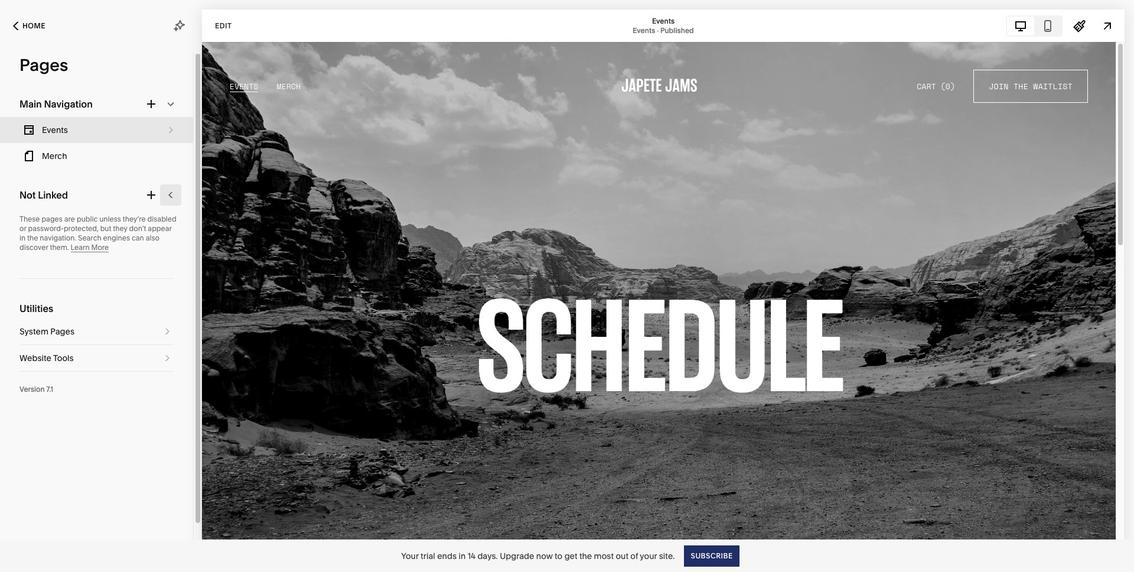 Task type: locate. For each thing, give the bounding box(es) containing it.
website
[[20, 353, 51, 364]]

protected,
[[64, 224, 99, 233]]

unless
[[99, 215, 121, 223]]

out
[[616, 551, 629, 561]]

0 vertical spatial the
[[27, 233, 38, 242]]

appear
[[148, 224, 172, 233]]

0 vertical spatial in
[[20, 233, 26, 242]]

1 vertical spatial the
[[580, 551, 592, 561]]

1 vertical spatial in
[[459, 551, 466, 561]]

events up merch
[[42, 125, 68, 135]]

events for events
[[42, 125, 68, 135]]

them.
[[50, 243, 69, 252]]

pages
[[42, 215, 63, 223]]

your
[[640, 551, 658, 561]]

site.
[[660, 551, 675, 561]]

engines
[[103, 233, 130, 242]]

public
[[77, 215, 98, 223]]

·
[[657, 26, 659, 35]]

trial
[[421, 551, 436, 561]]

version 7.1
[[20, 385, 53, 394]]

the inside these pages are public unless they're disabled or password-protected, but they don't appear in the navigation. search engines can also discover them.
[[27, 233, 38, 242]]

system pages
[[20, 326, 75, 337]]

events
[[653, 16, 675, 25], [633, 26, 656, 35], [42, 125, 68, 135]]

1 horizontal spatial the
[[580, 551, 592, 561]]

in left 14
[[459, 551, 466, 561]]

these pages are public unless they're disabled or password-protected, but they don't appear in the navigation. search engines can also discover them.
[[20, 215, 177, 252]]

events up ·
[[653, 16, 675, 25]]

subscribe
[[691, 551, 733, 560]]

the right get
[[580, 551, 592, 561]]

they're
[[123, 215, 146, 223]]

in
[[20, 233, 26, 242], [459, 551, 466, 561]]

don't
[[129, 224, 146, 233]]

the up discover
[[27, 233, 38, 242]]

password-
[[28, 224, 64, 233]]

learn
[[71, 243, 90, 252]]

your
[[401, 551, 419, 561]]

1 horizontal spatial in
[[459, 551, 466, 561]]

pages up tools
[[50, 326, 75, 337]]

now
[[537, 551, 553, 561]]

navigation
[[44, 98, 93, 110]]

events inside button
[[42, 125, 68, 135]]

1 vertical spatial pages
[[50, 326, 75, 337]]

of
[[631, 551, 639, 561]]

learn more link
[[71, 243, 109, 252]]

events left ·
[[633, 26, 656, 35]]

pages down home
[[20, 55, 68, 75]]

main navigation
[[20, 98, 93, 110]]

0 horizontal spatial in
[[20, 233, 26, 242]]

the
[[27, 233, 38, 242], [580, 551, 592, 561]]

1 vertical spatial events
[[633, 26, 656, 35]]

0 horizontal spatial the
[[27, 233, 38, 242]]

tab list
[[1008, 16, 1062, 35]]

can
[[132, 233, 144, 242]]

in down or
[[20, 233, 26, 242]]

upgrade
[[500, 551, 535, 561]]

0 vertical spatial events
[[653, 16, 675, 25]]

subscribe button
[[685, 545, 740, 567]]

linked
[[38, 189, 68, 201]]

pages
[[20, 55, 68, 75], [50, 326, 75, 337]]

2 vertical spatial events
[[42, 125, 68, 135]]

add a new page to the "main navigation" group image
[[145, 98, 158, 111]]

events events · published
[[633, 16, 694, 35]]



Task type: vqa. For each thing, say whether or not it's contained in the screenshot.
asset library
no



Task type: describe. For each thing, give the bounding box(es) containing it.
navigation.
[[40, 233, 76, 242]]

not linked
[[20, 189, 68, 201]]

these
[[20, 215, 40, 223]]

pages inside button
[[50, 326, 75, 337]]

ends
[[438, 551, 457, 561]]

14
[[468, 551, 476, 561]]

not
[[20, 189, 36, 201]]

system pages button
[[20, 319, 174, 345]]

but
[[100, 224, 111, 233]]

your trial ends in 14 days. upgrade now to get the most out of your site.
[[401, 551, 675, 561]]

merch
[[42, 151, 67, 161]]

days.
[[478, 551, 498, 561]]

home
[[22, 21, 45, 30]]

0 vertical spatial pages
[[20, 55, 68, 75]]

add a new page to the "not linked" navigation group image
[[145, 189, 158, 202]]

system
[[20, 326, 48, 337]]

version
[[20, 385, 45, 394]]

website tools button
[[20, 345, 174, 371]]

or
[[20, 224, 26, 233]]

events button
[[0, 117, 193, 143]]

utilities
[[20, 303, 53, 314]]

in inside these pages are public unless they're disabled or password-protected, but they don't appear in the navigation. search engines can also discover them.
[[20, 233, 26, 242]]

edit
[[215, 21, 232, 30]]

are
[[64, 215, 75, 223]]

get
[[565, 551, 578, 561]]

search
[[78, 233, 101, 242]]

home button
[[0, 13, 58, 39]]

most
[[594, 551, 614, 561]]

they
[[113, 224, 127, 233]]

published
[[661, 26, 694, 35]]

tools
[[53, 353, 74, 364]]

website tools
[[20, 353, 74, 364]]

main
[[20, 98, 42, 110]]

disabled
[[148, 215, 177, 223]]

learn more
[[71, 243, 109, 252]]

more
[[91, 243, 109, 252]]

discover
[[20, 243, 48, 252]]

to
[[555, 551, 563, 561]]

events for events events · published
[[653, 16, 675, 25]]

7.1
[[46, 385, 53, 394]]

also
[[146, 233, 160, 242]]

merch button
[[0, 143, 193, 169]]

edit button
[[207, 15, 240, 37]]



